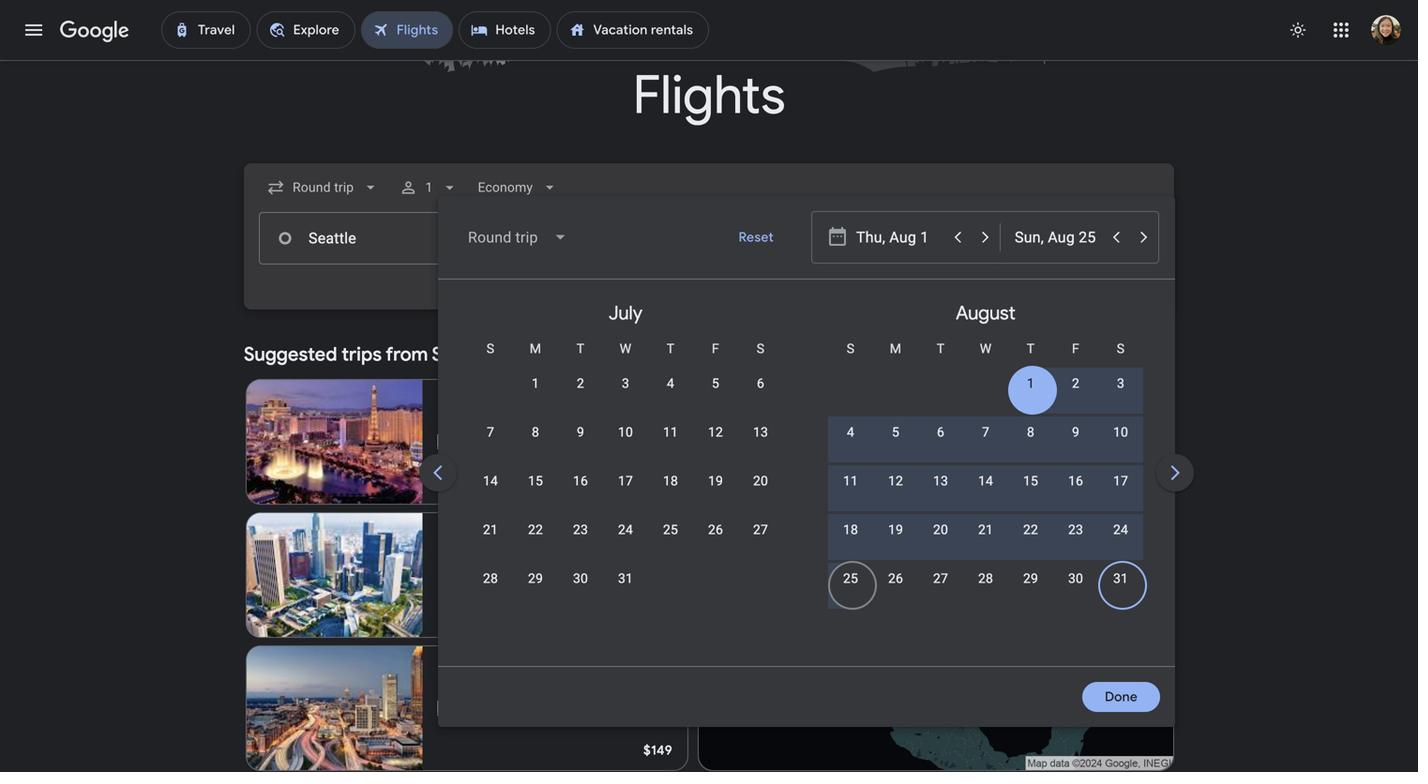 Task type: vqa. For each thing, say whether or not it's contained in the screenshot.


Task type: describe. For each thing, give the bounding box(es) containing it.
july row group
[[446, 287, 806, 659]]

hr for 45
[[534, 434, 546, 449]]

0 vertical spatial 11 button
[[648, 423, 693, 468]]

1 vertical spatial 11 button
[[828, 472, 873, 517]]

9 for fri, aug 9 element
[[1072, 425, 1080, 440]]

3 for july
[[622, 376, 630, 391]]

grid inside flight search box
[[446, 287, 1419, 677]]

3 t from the left
[[937, 341, 945, 357]]

2 8 button from the left
[[1009, 423, 1054, 468]]

1 for mon, jul 1 element
[[532, 376, 539, 391]]

fri, jul 5 element
[[712, 374, 720, 393]]

1 horizontal spatial 13 button
[[918, 472, 964, 517]]

mon, jul 15 element
[[528, 472, 543, 491]]

sun, jul 14 element
[[483, 472, 498, 491]]

wed, jul 17 element
[[618, 472, 633, 491]]

m for july
[[530, 341, 542, 357]]

31 for sat, aug 31 element
[[1114, 571, 1129, 586]]

thu, aug 29 element
[[1023, 569, 1039, 588]]

suggested trips from seattle
[[244, 342, 492, 366]]

1 for "thu, aug 1, departure date." element
[[1027, 376, 1035, 391]]

thu, aug 15 element
[[1023, 472, 1039, 491]]

10 for 'sat, aug 10' element
[[1114, 425, 1129, 440]]

mon, jul 29 element
[[528, 569, 543, 588]]

0 horizontal spatial 27 button
[[738, 521, 783, 566]]

thu, jul 11 element
[[663, 423, 678, 442]]

3 button for august
[[1099, 374, 1144, 419]]

1 stop
[[460, 567, 498, 583]]

21 for sun, jul 21 element
[[483, 522, 498, 538]]

f for august
[[1072, 341, 1080, 357]]

suggested
[[244, 342, 337, 366]]

1 inside popup button
[[425, 180, 433, 195]]

row containing 14
[[468, 463, 783, 517]]

0 vertical spatial 12 button
[[693, 423, 738, 468]]

sun, aug 4 element
[[847, 423, 855, 442]]

1 t from the left
[[577, 341, 585, 357]]

0 vertical spatial 19 button
[[693, 472, 738, 517]]

Departure text field
[[856, 213, 985, 264]]

0 vertical spatial 4 button
[[648, 374, 693, 419]]

1 for 1 stop
[[460, 567, 468, 583]]

sun, jul 28 element
[[483, 569, 498, 588]]

row containing 4
[[828, 415, 1144, 468]]

row containing 21
[[468, 512, 783, 566]]

los
[[438, 528, 462, 547]]

w for july
[[620, 341, 632, 357]]

11 for thu, jul 11 "element" at the left
[[663, 425, 678, 440]]

13 for tue, aug 13 element at the right bottom of the page
[[933, 473, 949, 489]]

1 button for july
[[513, 374, 558, 419]]

tue, aug 13 element
[[933, 472, 949, 491]]

15 for thu, aug 15 element
[[1023, 473, 1039, 489]]

2 30 button from the left
[[1054, 569, 1099, 615]]

21 for wed, aug 21 element
[[978, 522, 994, 538]]

min for 8 hr 55 min
[[554, 567, 577, 583]]

2 10 button from the left
[[1099, 423, 1144, 468]]

1 15 button from the left
[[513, 472, 558, 517]]

thu, aug 1, departure date. element
[[1027, 374, 1035, 393]]

14 for sun, jul 14 element
[[483, 473, 498, 489]]

july
[[609, 301, 643, 325]]

2 28 button from the left
[[964, 569, 1009, 615]]

1 vertical spatial 19 button
[[873, 521, 918, 566]]

22 for mon, jul 22 element
[[528, 522, 543, 538]]

$107
[[643, 476, 673, 493]]

stop
[[471, 567, 498, 583]]

9 for the tue, jul 9 element
[[577, 425, 585, 440]]

1 vertical spatial 4 button
[[828, 423, 873, 468]]

31 for wed, jul 31 element
[[618, 571, 633, 586]]

destinations
[[1075, 346, 1152, 363]]

reset button
[[716, 215, 797, 260]]

23 for tue, jul 23 element
[[573, 522, 588, 538]]

Departure text field
[[857, 212, 943, 263]]

6 for the tue, aug 6 'element'
[[937, 425, 945, 440]]

las
[[438, 395, 462, 414]]

explore
[[1026, 346, 1072, 363]]

1 button for august
[[1009, 374, 1054, 419]]

fri, aug 9 element
[[1072, 423, 1080, 442]]

17 for the sat, aug 17 element
[[1114, 473, 1129, 489]]

12 for fri, jul 12 element
[[708, 425, 723, 440]]

10 for wed, jul 10 element at the bottom of page
[[618, 425, 633, 440]]

0 horizontal spatial 6 button
[[738, 374, 783, 419]]

thu, aug 8 element
[[1027, 423, 1035, 442]]

tue, aug 20 element
[[933, 521, 949, 539]]

tue, jul 9 element
[[577, 423, 585, 442]]

24 for sat, aug 24 element
[[1114, 522, 1129, 538]]

25 for thu, jul 25 element
[[663, 522, 678, 538]]

fri, jul 26 element
[[708, 521, 723, 539]]

27 for tue, aug 27 element at the right of page
[[933, 571, 949, 586]]

2 24 button from the left
[[1099, 521, 1144, 566]]

29 for thu, aug 29 element
[[1023, 571, 1039, 586]]

4 for sun, aug 4 'element' on the right bottom
[[847, 425, 855, 440]]

1 horizontal spatial 6 button
[[918, 423, 964, 468]]

sun, jul 21 element
[[483, 521, 498, 539]]

from
[[386, 342, 428, 366]]

2 t from the left
[[667, 341, 675, 357]]

1 horizontal spatial 5 button
[[873, 423, 918, 468]]

12 for mon, aug 12 element
[[888, 473, 904, 489]]

0 vertical spatial 5 button
[[693, 374, 738, 419]]

149 US dollars text field
[[644, 742, 673, 759]]

24 for wed, jul 24 element
[[618, 522, 633, 538]]

suggested trips from seattle region
[[244, 332, 1175, 772]]

tue, jul 30 element
[[573, 569, 588, 588]]

1 24 button from the left
[[603, 521, 648, 566]]

7 for sun, jul 7 'element'
[[487, 425, 494, 440]]

0 horizontal spatial 25 button
[[648, 521, 693, 566]]

thu, jul 18 element
[[663, 472, 678, 491]]

sat, jul 20 element
[[753, 472, 768, 491]]

flights
[[633, 62, 786, 129]]

fri, jul 19 element
[[708, 472, 723, 491]]

2 23 button from the left
[[1054, 521, 1099, 566]]

1 s from the left
[[487, 341, 495, 357]]

wed, aug 28 element
[[978, 569, 994, 588]]

row containing 28
[[468, 561, 648, 615]]

7 button inside "july" row group
[[468, 423, 513, 468]]

frontier image
[[438, 434, 453, 449]]

3 s from the left
[[847, 341, 855, 357]]

16 for tue, jul 16 element
[[573, 473, 588, 489]]

28 for sun, jul 28 element
[[483, 571, 498, 586]]

thu, aug 22 element
[[1023, 521, 1039, 539]]

17 for 'wed, jul 17' element
[[618, 473, 633, 489]]

los angeles feb 22 – 28
[[438, 528, 522, 564]]

tue, jul 16 element
[[573, 472, 588, 491]]

Flight search field
[[229, 163, 1419, 727]]

feb 1 – 7
[[438, 415, 493, 431]]

18 for sun, aug 18 element
[[843, 522, 858, 538]]

1 21 button from the left
[[468, 521, 513, 566]]

row containing 7
[[468, 415, 783, 468]]

4 s from the left
[[1117, 341, 1125, 357]]

trips
[[342, 342, 382, 366]]

30 for the tue, jul 30 element
[[573, 571, 588, 586]]

22 for "thu, aug 22" element
[[1023, 522, 1039, 538]]

20 for tue, aug 20 element on the bottom of the page
[[933, 522, 949, 538]]

1 9 button from the left
[[558, 423, 603, 468]]

wed, jul 31 element
[[618, 569, 633, 588]]

2 button for august
[[1054, 374, 1099, 419]]

1 horizontal spatial 25 button
[[828, 569, 873, 615]]

thu, jul 4 element
[[667, 374, 675, 393]]

mon, aug 5 element
[[892, 423, 900, 442]]

15 for mon, jul 15 element
[[528, 473, 543, 489]]

1 feb from the top
[[438, 415, 460, 431]]

8 hr 55 min
[[509, 567, 577, 583]]

w for august
[[980, 341, 992, 357]]

2 – 9
[[465, 682, 495, 697]]

row containing 11
[[828, 463, 1144, 517]]

previous image
[[416, 450, 461, 495]]

fri, jul 12 element
[[708, 423, 723, 442]]

sat, aug 24 element
[[1114, 521, 1129, 539]]



Task type: locate. For each thing, give the bounding box(es) containing it.
25 button
[[648, 521, 693, 566], [828, 569, 873, 615]]

tue, aug 27 element
[[933, 569, 949, 588]]

fri, aug 23 element
[[1069, 521, 1084, 539]]

2 feb from the top
[[438, 548, 460, 564]]

0 horizontal spatial 23 button
[[558, 521, 603, 566]]

2
[[577, 376, 585, 391], [1072, 376, 1080, 391], [523, 434, 530, 449]]

29 right wed, aug 28 element at right bottom
[[1023, 571, 1039, 586]]

m inside august row group
[[890, 341, 902, 357]]

atlanta
[[438, 661, 488, 680]]

7 button
[[468, 423, 513, 468], [964, 423, 1009, 468]]

1 17 from the left
[[618, 473, 633, 489]]

9 button up tue, jul 16 element
[[558, 423, 603, 468]]

0 vertical spatial min
[[568, 434, 590, 449]]

2 button up fri, aug 9 element
[[1054, 374, 1099, 419]]

6 for sat, jul 6 element
[[757, 376, 765, 391]]

row group
[[1166, 287, 1419, 659]]

2 10 from the left
[[1114, 425, 1129, 440]]

1 horizontal spatial 3 button
[[1099, 374, 1144, 419]]

sun, aug 25, return date. element
[[843, 569, 858, 588]]

23 for fri, aug 23 "element"
[[1069, 522, 1084, 538]]

explore destinations
[[1026, 346, 1152, 363]]

20 inside "july" row group
[[753, 473, 768, 489]]

21 button up wed, aug 28 element at right bottom
[[964, 521, 1009, 566]]

17 inside "july" row group
[[618, 473, 633, 489]]

0 horizontal spatial 26
[[708, 522, 723, 538]]

0 horizontal spatial 8 button
[[513, 423, 558, 468]]

28 left thu, aug 29 element
[[978, 571, 994, 586]]

0 vertical spatial 13 button
[[738, 423, 783, 468]]

atlanta mar 2 – 9
[[438, 661, 495, 697]]

4 button
[[648, 374, 693, 419], [828, 423, 873, 468]]

25 inside "july" row group
[[663, 522, 678, 538]]

25 left mon, aug 26 element
[[843, 571, 858, 586]]

17 button up sat, aug 24 element
[[1099, 472, 1144, 517]]

grid
[[446, 287, 1419, 677]]

8 right sun, jul 28 element
[[509, 567, 517, 583]]

21 button up stop
[[468, 521, 513, 566]]

1 inside suggested trips from seattle region
[[460, 567, 468, 583]]

19 button up the fri, jul 26 element
[[693, 472, 738, 517]]

1 horizontal spatial 12 button
[[873, 472, 918, 517]]

1 horizontal spatial 27
[[933, 571, 949, 586]]

107 US dollars text field
[[643, 476, 673, 493]]

1 vertical spatial 26
[[888, 571, 904, 586]]

0 horizontal spatial 25
[[663, 522, 678, 538]]

2 w from the left
[[980, 341, 992, 357]]

3 button inside august row group
[[1099, 374, 1144, 419]]

23 button up the tue, jul 30 element
[[558, 521, 603, 566]]

0 vertical spatial hr
[[534, 434, 546, 449]]

8 inside suggested trips from seattle region
[[509, 567, 517, 583]]

vegas
[[465, 395, 507, 414]]

1 horizontal spatial hr
[[534, 434, 546, 449]]

1 horizontal spatial 30 button
[[1054, 569, 1099, 615]]

tue, jul 23 element
[[573, 521, 588, 539]]

1 – 7
[[463, 415, 493, 431]]

sat, aug 31 element
[[1114, 569, 1129, 588]]

23 inside "july" row group
[[573, 522, 588, 538]]

17 left $107 text field on the left bottom of page
[[618, 473, 633, 489]]

nonstop
[[460, 434, 512, 449]]

12 button up mon, aug 19 element
[[873, 472, 918, 517]]

14 button up wed, aug 21 element
[[964, 472, 1009, 517]]

21 inside "july" row group
[[483, 522, 498, 538]]

16 left 'wed, jul 17' element
[[573, 473, 588, 489]]

0 horizontal spatial 6
[[757, 376, 765, 391]]

8 for 8 hr 55 min
[[509, 567, 517, 583]]

30
[[573, 571, 588, 586], [1069, 571, 1084, 586]]

3
[[622, 376, 630, 391], [1117, 376, 1125, 391]]

2 9 from the left
[[1072, 425, 1080, 440]]

4
[[667, 376, 675, 391], [847, 425, 855, 440]]

11 inside "july" row group
[[663, 425, 678, 440]]

25
[[663, 522, 678, 538], [843, 571, 858, 586]]

22 right angeles
[[528, 522, 543, 538]]

m up mon, aug 5 element
[[890, 341, 902, 357]]

1 29 button from the left
[[513, 569, 558, 615]]

14 for wed, aug 14 element on the right of the page
[[978, 473, 994, 489]]

1 horizontal spatial 26
[[888, 571, 904, 586]]

1 9 from the left
[[577, 425, 585, 440]]

10 button
[[603, 423, 648, 468], [1099, 423, 1144, 468]]

min
[[568, 434, 590, 449], [554, 567, 577, 583]]

28 button down 22 – 28
[[468, 569, 513, 615]]

28 inside "july" row group
[[483, 571, 498, 586]]

sun, aug 18 element
[[843, 521, 858, 539]]

7 right the tue, aug 6 'element'
[[982, 425, 990, 440]]

2 3 from the left
[[1117, 376, 1125, 391]]

0 vertical spatial 19
[[708, 473, 723, 489]]

1 vertical spatial 26 button
[[873, 569, 918, 615]]

22 button
[[513, 521, 558, 566], [1009, 521, 1054, 566]]

14
[[483, 473, 498, 489], [978, 473, 994, 489]]

3 button for july
[[603, 374, 648, 419]]

0 vertical spatial 18 button
[[648, 472, 693, 517]]

5 button up mon, aug 12 element
[[873, 423, 918, 468]]

1 10 from the left
[[618, 425, 633, 440]]

done
[[1105, 689, 1138, 706]]

14 button up sun, jul 21 element
[[468, 472, 513, 517]]

0 vertical spatial 12
[[708, 425, 723, 440]]

14 button
[[468, 472, 513, 517], [964, 472, 1009, 517]]

29 inside august row group
[[1023, 571, 1039, 586]]

9 button up fri, aug 16 element
[[1054, 423, 1099, 468]]

row containing 25
[[828, 561, 1144, 615]]

3 right tue, jul 2 element
[[622, 376, 630, 391]]

20 right mon, aug 19 element
[[933, 522, 949, 538]]

10 inside "july" row group
[[618, 425, 633, 440]]

31 inside "july" row group
[[618, 571, 633, 586]]

6 button up tue, aug 13 element at the right bottom of the page
[[918, 423, 964, 468]]

hr
[[534, 434, 546, 449], [520, 567, 532, 583]]

0 horizontal spatial 31 button
[[603, 569, 648, 615]]

1 29 from the left
[[528, 571, 543, 586]]

None field
[[259, 171, 388, 205], [470, 171, 567, 205], [453, 215, 583, 260], [259, 171, 388, 205], [470, 171, 567, 205], [453, 215, 583, 260]]

mon, jul 8 element
[[532, 423, 539, 442]]

0 horizontal spatial 2 button
[[558, 374, 603, 419]]

20 inside august row group
[[933, 522, 949, 538]]

20 button up tue, aug 27 element at the right of page
[[918, 521, 964, 566]]

1 button
[[391, 165, 467, 210]]

t
[[577, 341, 585, 357], [667, 341, 675, 357], [937, 341, 945, 357], [1027, 341, 1035, 357]]

5 inside "july" row group
[[712, 376, 720, 391]]

1 horizontal spatial 22
[[1023, 522, 1039, 538]]

20 button inside august row group
[[918, 521, 964, 566]]

2 inside "july" row group
[[577, 376, 585, 391]]

thu, jul 25 element
[[663, 521, 678, 539]]

sat, jul 13 element
[[753, 423, 768, 442]]

1 3 button from the left
[[603, 374, 648, 419]]

13 for sat, jul 13 element
[[753, 425, 768, 440]]

mon, jul 22 element
[[528, 521, 543, 539]]

1 button up mon, jul 8 element
[[513, 374, 558, 419]]

1 horizontal spatial 9
[[1072, 425, 1080, 440]]

16 button
[[558, 472, 603, 517], [1054, 472, 1099, 517]]

row up wed, aug 21 element
[[828, 463, 1144, 517]]

1 m from the left
[[530, 341, 542, 357]]

min for 2 hr 45 min
[[568, 434, 590, 449]]

2 7 button from the left
[[964, 423, 1009, 468]]

f inside "july" row group
[[712, 341, 720, 357]]

2 15 from the left
[[1023, 473, 1039, 489]]

12 inside "july" row group
[[708, 425, 723, 440]]

0 vertical spatial 11
[[663, 425, 678, 440]]

11 button
[[648, 423, 693, 468], [828, 472, 873, 517]]

0 horizontal spatial 18 button
[[648, 472, 693, 517]]

55
[[536, 567, 551, 583]]

hr left the '55'
[[520, 567, 532, 583]]

12 left sat, jul 13 element
[[708, 425, 723, 440]]

24 button up wed, jul 31 element
[[603, 521, 648, 566]]

16 button up fri, aug 23 "element"
[[1054, 472, 1099, 517]]

2 31 from the left
[[1114, 571, 1129, 586]]

row
[[513, 358, 783, 419], [1009, 358, 1144, 419], [468, 415, 783, 468], [828, 415, 1144, 468], [468, 463, 783, 517], [828, 463, 1144, 517], [468, 512, 783, 566], [828, 512, 1144, 566], [468, 561, 648, 615], [828, 561, 1144, 615]]

8 left fri, aug 9 element
[[1027, 425, 1035, 440]]

hr for 55
[[520, 567, 532, 583]]

26 button right sun, aug 25, return date. element
[[873, 569, 918, 615]]

28 button left thu, aug 29 element
[[964, 569, 1009, 615]]

23 button
[[558, 521, 603, 566], [1054, 521, 1099, 566]]

31 button inside "july" row group
[[603, 569, 648, 615]]

19 inside august row group
[[888, 522, 904, 538]]

18 button inside "july" row group
[[648, 472, 693, 517]]

6 inside august row group
[[937, 425, 945, 440]]

2 16 button from the left
[[1054, 472, 1099, 517]]

4 t from the left
[[1027, 341, 1035, 357]]

0 horizontal spatial 11
[[663, 425, 678, 440]]

31
[[618, 571, 633, 586], [1114, 571, 1129, 586]]

1 10 button from the left
[[603, 423, 648, 468]]

0 horizontal spatial 23
[[573, 522, 588, 538]]

wed, jul 10 element
[[618, 423, 633, 442]]

feb down las
[[438, 415, 460, 431]]

0 horizontal spatial 8
[[509, 567, 517, 583]]

30 button
[[558, 569, 603, 615], [1054, 569, 1099, 615]]

23
[[573, 522, 588, 538], [1069, 522, 1084, 538]]

mon, aug 19 element
[[888, 521, 904, 539]]

6 button
[[738, 374, 783, 419], [918, 423, 964, 468]]

1 22 button from the left
[[513, 521, 558, 566]]

18 button inside august row group
[[828, 521, 873, 566]]

15
[[528, 473, 543, 489], [1023, 473, 1039, 489]]

angeles
[[465, 528, 522, 547]]

14 left thu, aug 15 element
[[978, 473, 994, 489]]

9
[[577, 425, 585, 440], [1072, 425, 1080, 440]]

1 1 button from the left
[[513, 374, 558, 419]]

sat, aug 3 element
[[1117, 374, 1125, 393]]

28
[[483, 571, 498, 586], [978, 571, 994, 586]]

11 for sun, aug 11 element on the bottom
[[843, 473, 858, 489]]

11 button up thu, jul 18 element
[[648, 423, 693, 468]]

12
[[708, 425, 723, 440], [888, 473, 904, 489]]

sat, aug 17 element
[[1114, 472, 1129, 491]]

20 button inside "july" row group
[[738, 472, 783, 517]]

2 22 button from the left
[[1009, 521, 1054, 566]]

august
[[956, 301, 1016, 325]]

19 left sat, jul 20 'element'
[[708, 473, 723, 489]]

feb inside los angeles feb 22 – 28
[[438, 548, 460, 564]]

2 left mon, jul 8 element
[[523, 434, 530, 449]]

13 left wed, aug 14 element on the right of the page
[[933, 473, 949, 489]]

8 for thu, aug 8 element
[[1027, 425, 1035, 440]]

25 for sun, aug 25, return date. element
[[843, 571, 858, 586]]

15 inside "july" row group
[[528, 473, 543, 489]]

25 button left mon, aug 26 element
[[828, 569, 873, 615]]

1 horizontal spatial 17 button
[[1099, 472, 1144, 517]]

7 button up sun, jul 14 element
[[468, 423, 513, 468]]

15 left fri, aug 16 element
[[1023, 473, 1039, 489]]

28 button
[[468, 569, 513, 615], [964, 569, 1009, 615]]

19 for fri, jul 19 element
[[708, 473, 723, 489]]

sat, aug 10 element
[[1114, 423, 1129, 442]]

9 left 'sat, aug 10' element
[[1072, 425, 1080, 440]]

0 horizontal spatial 3 button
[[603, 374, 648, 419]]

29 inside "july" row group
[[528, 571, 543, 586]]

2 23 from the left
[[1069, 522, 1084, 538]]

1 vertical spatial feb
[[438, 548, 460, 564]]

1 horizontal spatial 15 button
[[1009, 472, 1054, 517]]

2 31 button from the left
[[1099, 569, 1144, 615]]

19 inside "july" row group
[[708, 473, 723, 489]]

reset
[[739, 229, 774, 246]]

2 15 button from the left
[[1009, 472, 1054, 517]]

1 horizontal spatial 6
[[937, 425, 945, 440]]

1 horizontal spatial 2 button
[[1054, 374, 1099, 419]]

17 inside august row group
[[1114, 473, 1129, 489]]

$149
[[644, 742, 673, 759]]

20 for sat, jul 20 'element'
[[753, 473, 768, 489]]

1 horizontal spatial 10 button
[[1099, 423, 1144, 468]]

w inside "july" row group
[[620, 341, 632, 357]]

1 button
[[513, 374, 558, 419], [1009, 374, 1054, 419]]

24 inside "july" row group
[[618, 522, 633, 538]]

1 inside august row group
[[1027, 376, 1035, 391]]

7 inside "july" row group
[[487, 425, 494, 440]]

13 inside august row group
[[933, 473, 949, 489]]

2 button
[[558, 374, 603, 419], [1054, 374, 1099, 419]]

7 inside august row group
[[982, 425, 990, 440]]

5 right sun, aug 4 'element' on the right bottom
[[892, 425, 900, 440]]

0 vertical spatial 20
[[753, 473, 768, 489]]

1 vertical spatial 5 button
[[873, 423, 918, 468]]

1 vertical spatial min
[[554, 567, 577, 583]]

0 horizontal spatial 10 button
[[603, 423, 648, 468]]

2 21 button from the left
[[964, 521, 1009, 566]]

18
[[663, 473, 678, 489], [843, 522, 858, 538]]

1 vertical spatial 20
[[933, 522, 949, 538]]

27 button
[[738, 521, 783, 566], [918, 569, 964, 615]]

row up wed, jul 24 element
[[468, 463, 783, 517]]

2 1 button from the left
[[1009, 374, 1054, 419]]

16 inside august row group
[[1069, 473, 1084, 489]]

23 inside august row group
[[1069, 522, 1084, 538]]

2 17 button from the left
[[1099, 472, 1144, 517]]

sat, jul 6 element
[[757, 374, 765, 393]]

18 inside august row group
[[843, 522, 858, 538]]

2 24 from the left
[[1114, 522, 1129, 538]]

1 horizontal spatial 27 button
[[918, 569, 964, 615]]

30 for "fri, aug 30" element
[[1069, 571, 1084, 586]]

1 horizontal spatial 7
[[982, 425, 990, 440]]

3 inside august row group
[[1117, 376, 1125, 391]]

1 horizontal spatial w
[[980, 341, 992, 357]]

1 24 from the left
[[618, 522, 633, 538]]

5
[[712, 376, 720, 391], [892, 425, 900, 440]]

27 for sat, jul 27 'element'
[[753, 522, 768, 538]]

0 vertical spatial 27
[[753, 522, 768, 538]]

29 button right wed, aug 28 element at right bottom
[[1009, 569, 1054, 615]]

19 left tue, aug 20 element on the bottom of the page
[[888, 522, 904, 538]]

1 7 from the left
[[487, 425, 494, 440]]

5 inside august row group
[[892, 425, 900, 440]]

6 inside "july" row group
[[757, 376, 765, 391]]

main menu image
[[23, 19, 45, 41]]

11
[[663, 425, 678, 440], [843, 473, 858, 489]]

3 for august
[[1117, 376, 1125, 391]]

2 17 from the left
[[1114, 473, 1129, 489]]

22 – 28
[[463, 548, 508, 564]]

45
[[549, 434, 564, 449]]

21
[[483, 522, 498, 538], [978, 522, 994, 538]]

27 inside august row group
[[933, 571, 949, 586]]

0 horizontal spatial 11 button
[[648, 423, 693, 468]]

31 button inside august row group
[[1099, 569, 1144, 615]]

1 31 from the left
[[618, 571, 633, 586]]

3 inside "july" row group
[[622, 376, 630, 391]]

21 up 22 – 28
[[483, 522, 498, 538]]

1 3 from the left
[[622, 376, 630, 391]]

18 left fri, jul 19 element
[[663, 473, 678, 489]]

8
[[532, 425, 539, 440], [1027, 425, 1035, 440], [509, 567, 517, 583]]

8 button up mon, jul 15 element
[[513, 423, 558, 468]]

9 inside august row group
[[1072, 425, 1080, 440]]

5 button
[[693, 374, 738, 419], [873, 423, 918, 468]]

6
[[757, 376, 765, 391], [937, 425, 945, 440]]

27 right mon, aug 26 element
[[933, 571, 949, 586]]

16 for fri, aug 16 element
[[1069, 473, 1084, 489]]

30 inside "july" row group
[[573, 571, 588, 586]]

10 inside august row group
[[1114, 425, 1129, 440]]

0 horizontal spatial 29
[[528, 571, 543, 586]]

17 button up wed, jul 24 element
[[603, 472, 648, 517]]

0 horizontal spatial hr
[[520, 567, 532, 583]]

hr left 45
[[534, 434, 546, 449]]

2 7 from the left
[[982, 425, 990, 440]]

29
[[528, 571, 543, 586], [1023, 571, 1039, 586]]

5 for mon, aug 5 element
[[892, 425, 900, 440]]

0 horizontal spatial 5
[[712, 376, 720, 391]]

4 inside "july" row group
[[667, 376, 675, 391]]

wed, jul 24 element
[[618, 521, 633, 539]]

1 22 from the left
[[528, 522, 543, 538]]

31 inside august row group
[[1114, 571, 1129, 586]]

1 horizontal spatial 29 button
[[1009, 569, 1054, 615]]

s
[[487, 341, 495, 357], [757, 341, 765, 357], [847, 341, 855, 357], [1117, 341, 1125, 357]]

26 right sun, aug 25, return date. element
[[888, 571, 904, 586]]

13 inside "july" row group
[[753, 425, 768, 440]]

fri, aug 16 element
[[1069, 472, 1084, 491]]

1 2 button from the left
[[558, 374, 603, 419]]

f up fri, jul 5 'element'
[[712, 341, 720, 357]]

2 22 from the left
[[1023, 522, 1039, 538]]

1 horizontal spatial 26 button
[[873, 569, 918, 615]]

22
[[528, 522, 543, 538], [1023, 522, 1039, 538]]

7 for wed, aug 7 element
[[982, 425, 990, 440]]

0 horizontal spatial 18
[[663, 473, 678, 489]]

sun, jul 7 element
[[487, 423, 494, 442]]

2 m from the left
[[890, 341, 902, 357]]

3 button up 'sat, aug 10' element
[[1099, 374, 1144, 419]]

row up wed, jul 31 element
[[468, 512, 783, 566]]

0 horizontal spatial 28
[[483, 571, 498, 586]]

19
[[708, 473, 723, 489], [888, 522, 904, 538]]

m
[[530, 341, 542, 357], [890, 341, 902, 357]]

1 horizontal spatial 16
[[1069, 473, 1084, 489]]

f
[[712, 341, 720, 357], [1072, 341, 1080, 357]]

1 30 button from the left
[[558, 569, 603, 615]]

9 inside "july" row group
[[577, 425, 585, 440]]

2 button for july
[[558, 374, 603, 419]]

w
[[620, 341, 632, 357], [980, 341, 992, 357]]

8 for mon, jul 8 element
[[532, 425, 539, 440]]

0 vertical spatial 18
[[663, 473, 678, 489]]

1 horizontal spatial 11
[[843, 473, 858, 489]]

1 28 from the left
[[483, 571, 498, 586]]

24 button
[[603, 521, 648, 566], [1099, 521, 1144, 566]]

2 inside suggested trips from seattle region
[[523, 434, 530, 449]]

19 button
[[693, 472, 738, 517], [873, 521, 918, 566]]

0 horizontal spatial 17 button
[[603, 472, 648, 517]]

5 for fri, jul 5 'element'
[[712, 376, 720, 391]]

tue, aug 6 element
[[937, 423, 945, 442]]

11 left mon, aug 12 element
[[843, 473, 858, 489]]

0 horizontal spatial 22 button
[[513, 521, 558, 566]]

2 29 from the left
[[1023, 571, 1039, 586]]

2 button up the tue, jul 9 element
[[558, 374, 603, 419]]

mar
[[438, 682, 461, 697]]

fri, aug 2 element
[[1072, 374, 1080, 393]]

1 14 from the left
[[483, 473, 498, 489]]

26 inside "july" row group
[[708, 522, 723, 538]]

10 button up 'wed, jul 17' element
[[603, 423, 648, 468]]

2 for august
[[1072, 376, 1080, 391]]

4 left fri, jul 5 'element'
[[667, 376, 675, 391]]

1 horizontal spatial 2
[[577, 376, 585, 391]]

1 f from the left
[[712, 341, 720, 357]]

27
[[753, 522, 768, 538], [933, 571, 949, 586]]

2 3 button from the left
[[1099, 374, 1144, 419]]

10 button up the sat, aug 17 element
[[1099, 423, 1144, 468]]

0 vertical spatial 20 button
[[738, 472, 783, 517]]

1 8 button from the left
[[513, 423, 558, 468]]

1 horizontal spatial 8 button
[[1009, 423, 1054, 468]]

20 button up sat, jul 27 'element'
[[738, 472, 783, 517]]

22 inside august row group
[[1023, 522, 1039, 538]]

26 inside august row group
[[888, 571, 904, 586]]

feb
[[438, 415, 460, 431], [438, 548, 460, 564]]

7 button inside august row group
[[964, 423, 1009, 468]]

19 button up mon, aug 26 element
[[873, 521, 918, 566]]

12 inside august row group
[[888, 473, 904, 489]]

2 for july
[[577, 376, 585, 391]]

m for august
[[890, 341, 902, 357]]

2 s from the left
[[757, 341, 765, 357]]

0 horizontal spatial 13
[[753, 425, 768, 440]]

15 down "2 hr 45 min"
[[528, 473, 543, 489]]

28 for wed, aug 28 element at right bottom
[[978, 571, 994, 586]]

12 button
[[693, 423, 738, 468], [873, 472, 918, 517]]

1 horizontal spatial 7 button
[[964, 423, 1009, 468]]

done button
[[1083, 675, 1161, 720]]

1 horizontal spatial 8
[[532, 425, 539, 440]]

1 horizontal spatial 24
[[1114, 522, 1129, 538]]

14 inside "july" row group
[[483, 473, 498, 489]]

2 16 from the left
[[1069, 473, 1084, 489]]

wed, jul 3 element
[[622, 374, 630, 393]]

10 right fri, aug 9 element
[[1114, 425, 1129, 440]]

row containing 18
[[828, 512, 1144, 566]]

15 button
[[513, 472, 558, 517], [1009, 472, 1054, 517]]

t up the thu, jul 4 element
[[667, 341, 675, 357]]

17 right fri, aug 16 element
[[1114, 473, 1129, 489]]

1 23 button from the left
[[558, 521, 603, 566]]

20 right fri, jul 19 element
[[753, 473, 768, 489]]

2 14 from the left
[[978, 473, 994, 489]]

2 hr 45 min
[[523, 434, 590, 449]]

0 horizontal spatial 15
[[528, 473, 543, 489]]

22 inside "july" row group
[[528, 522, 543, 538]]

grid containing july
[[446, 287, 1419, 677]]

22 button up thu, aug 29 element
[[1009, 521, 1054, 566]]

19 for mon, aug 19 element
[[888, 522, 904, 538]]

0 horizontal spatial 26 button
[[693, 521, 738, 566]]

1 21 from the left
[[483, 522, 498, 538]]

4 for the thu, jul 4 element
[[667, 376, 675, 391]]

wed, aug 7 element
[[982, 423, 990, 442]]

26 for mon, aug 26 element
[[888, 571, 904, 586]]

t up "thu, aug 1, departure date." element
[[1027, 341, 1035, 357]]

31 button right "fri, aug 30" element
[[1099, 569, 1144, 615]]

16
[[573, 473, 588, 489], [1069, 473, 1084, 489]]

27 button right mon, aug 26 element
[[918, 569, 964, 615]]

15 inside august row group
[[1023, 473, 1039, 489]]

2 inside august row group
[[1072, 376, 1080, 391]]

0 horizontal spatial m
[[530, 341, 542, 357]]

row down tue, jul 23 element
[[468, 561, 648, 615]]

1 17 button from the left
[[603, 472, 648, 517]]

w inside august row group
[[980, 341, 992, 357]]

min right the '55'
[[554, 567, 577, 583]]

row up wed, jul 10 element at the bottom of page
[[513, 358, 783, 419]]

None text field
[[259, 212, 524, 265]]

1 15 from the left
[[528, 473, 543, 489]]

0 horizontal spatial 16
[[573, 473, 588, 489]]

8 inside august row group
[[1027, 425, 1035, 440]]

26 button
[[693, 521, 738, 566], [873, 569, 918, 615]]

21 inside august row group
[[978, 522, 994, 538]]

2 29 button from the left
[[1009, 569, 1054, 615]]

16 inside "july" row group
[[573, 473, 588, 489]]

26 button left sat, jul 27 'element'
[[693, 521, 738, 566]]

18 inside "july" row group
[[663, 473, 678, 489]]

8 button up thu, aug 15 element
[[1009, 423, 1054, 468]]

feb down los at the bottom of the page
[[438, 548, 460, 564]]

wed, aug 21 element
[[978, 521, 994, 539]]

9 button
[[558, 423, 603, 468], [1054, 423, 1099, 468]]

las vegas
[[438, 395, 507, 414]]

22 left fri, aug 23 "element"
[[1023, 522, 1039, 538]]

10 right the tue, jul 9 element
[[618, 425, 633, 440]]

row up fri, aug 9 element
[[1009, 358, 1144, 419]]

2 21 from the left
[[978, 522, 994, 538]]

2 2 button from the left
[[1054, 374, 1099, 419]]

4 button up thu, jul 11 "element" at the left
[[648, 374, 693, 419]]

august row group
[[806, 287, 1166, 659]]

1 horizontal spatial 4 button
[[828, 423, 873, 468]]

4 left mon, aug 5 element
[[847, 425, 855, 440]]

wed, aug 14 element
[[978, 472, 994, 491]]

fri, aug 30 element
[[1069, 569, 1084, 588]]

0 vertical spatial 13
[[753, 425, 768, 440]]

1 16 from the left
[[573, 473, 588, 489]]

sat, jul 27 element
[[753, 521, 768, 539]]

20 button
[[738, 472, 783, 517], [918, 521, 964, 566]]

30 button right the '55'
[[558, 569, 603, 615]]

2 14 button from the left
[[964, 472, 1009, 517]]

26 for the fri, jul 26 element
[[708, 522, 723, 538]]

0 horizontal spatial 31
[[618, 571, 633, 586]]

29 left the tue, jul 30 element
[[528, 571, 543, 586]]

0 horizontal spatial 29 button
[[513, 569, 558, 615]]

0 horizontal spatial 19
[[708, 473, 723, 489]]

4 inside august row group
[[847, 425, 855, 440]]

2 horizontal spatial 2
[[1072, 376, 1080, 391]]

frontier image
[[438, 701, 453, 716]]

0 horizontal spatial 30
[[573, 571, 588, 586]]

change appearance image
[[1276, 8, 1321, 53]]

25 inside august row group
[[843, 571, 858, 586]]

f inside august row group
[[1072, 341, 1080, 357]]

14 inside august row group
[[978, 473, 994, 489]]

s up the vegas
[[487, 341, 495, 357]]

27 right the fri, jul 26 element
[[753, 522, 768, 538]]

0 horizontal spatial 16 button
[[558, 472, 603, 517]]

1 14 button from the left
[[468, 472, 513, 517]]

18 for thu, jul 18 element
[[663, 473, 678, 489]]

1 horizontal spatial 11 button
[[828, 472, 873, 517]]

s up sat, aug 3 element
[[1117, 341, 1125, 357]]

2 f from the left
[[1072, 341, 1080, 357]]

0 vertical spatial 6 button
[[738, 374, 783, 419]]

28 inside august row group
[[978, 571, 994, 586]]

16 button up tue, jul 23 element
[[558, 472, 603, 517]]

7
[[487, 425, 494, 440], [982, 425, 990, 440]]

s up sat, jul 6 element
[[757, 341, 765, 357]]

0 horizontal spatial 7 button
[[468, 423, 513, 468]]

next image
[[1153, 450, 1198, 495]]

20
[[753, 473, 768, 489], [933, 522, 949, 538]]

26
[[708, 522, 723, 538], [888, 571, 904, 586]]

mon, aug 12 element
[[888, 472, 904, 491]]

17 button
[[603, 472, 648, 517], [1099, 472, 1144, 517]]

1 23 from the left
[[573, 522, 588, 538]]

0 horizontal spatial 4 button
[[648, 374, 693, 419]]

0 horizontal spatial 20 button
[[738, 472, 783, 517]]

1 vertical spatial 4
[[847, 425, 855, 440]]

11 inside august row group
[[843, 473, 858, 489]]

1 vertical spatial 18 button
[[828, 521, 873, 566]]

2 down "explore destinations" button
[[1072, 376, 1080, 391]]

24 inside august row group
[[1114, 522, 1129, 538]]

f for july
[[712, 341, 720, 357]]

31 button
[[603, 569, 648, 615], [1099, 569, 1144, 615]]

1 30 from the left
[[573, 571, 588, 586]]

sun, aug 11 element
[[843, 472, 858, 491]]

3 button up wed, jul 10 element at the bottom of page
[[603, 374, 648, 419]]

1 horizontal spatial 12
[[888, 473, 904, 489]]

3 button inside "july" row group
[[603, 374, 648, 419]]

23 right "thu, aug 22" element
[[1069, 522, 1084, 538]]

1 vertical spatial 12 button
[[873, 472, 918, 517]]

1 16 button from the left
[[558, 472, 603, 517]]

mon, aug 26 element
[[888, 569, 904, 588]]

1 horizontal spatial m
[[890, 341, 902, 357]]

1 vertical spatial hr
[[520, 567, 532, 583]]

m inside "july" row group
[[530, 341, 542, 357]]

29 for mon, jul 29 element
[[528, 571, 543, 586]]

1 horizontal spatial f
[[1072, 341, 1080, 357]]

1 horizontal spatial 29
[[1023, 571, 1039, 586]]

1 31 button from the left
[[603, 569, 648, 615]]

Return text field
[[1015, 212, 1101, 263], [1014, 213, 1144, 264]]

0 horizontal spatial 17
[[618, 473, 633, 489]]

15 button up mon, jul 22 element
[[513, 472, 558, 517]]

explore destinations button
[[1003, 340, 1175, 370]]

2 9 button from the left
[[1054, 423, 1099, 468]]

8 inside "july" row group
[[532, 425, 539, 440]]

0 horizontal spatial 14 button
[[468, 472, 513, 517]]

21 button
[[468, 521, 513, 566], [964, 521, 1009, 566]]

27 inside "july" row group
[[753, 522, 768, 538]]

10
[[618, 425, 633, 440], [1114, 425, 1129, 440]]

0 horizontal spatial 10
[[618, 425, 633, 440]]

17
[[618, 473, 633, 489], [1114, 473, 1129, 489]]

30 inside august row group
[[1069, 571, 1084, 586]]

mon, jul 1 element
[[532, 374, 539, 393]]

1 inside "july" row group
[[532, 376, 539, 391]]

1 7 button from the left
[[468, 423, 513, 468]]

2 28 from the left
[[978, 571, 994, 586]]

1 horizontal spatial 24 button
[[1099, 521, 1144, 566]]

tue, jul 2 element
[[577, 374, 585, 393]]

seattle
[[432, 342, 492, 366]]

24
[[618, 522, 633, 538], [1114, 522, 1129, 538]]

3 button
[[603, 374, 648, 419], [1099, 374, 1144, 419]]

29 button left the tue, jul 30 element
[[513, 569, 558, 615]]

1 horizontal spatial 3
[[1117, 376, 1125, 391]]

1 w from the left
[[620, 341, 632, 357]]

14 down nonstop
[[483, 473, 498, 489]]

1 vertical spatial 13
[[933, 473, 949, 489]]

2 30 from the left
[[1069, 571, 1084, 586]]

1 28 button from the left
[[468, 569, 513, 615]]

f right 'explore'
[[1072, 341, 1080, 357]]



